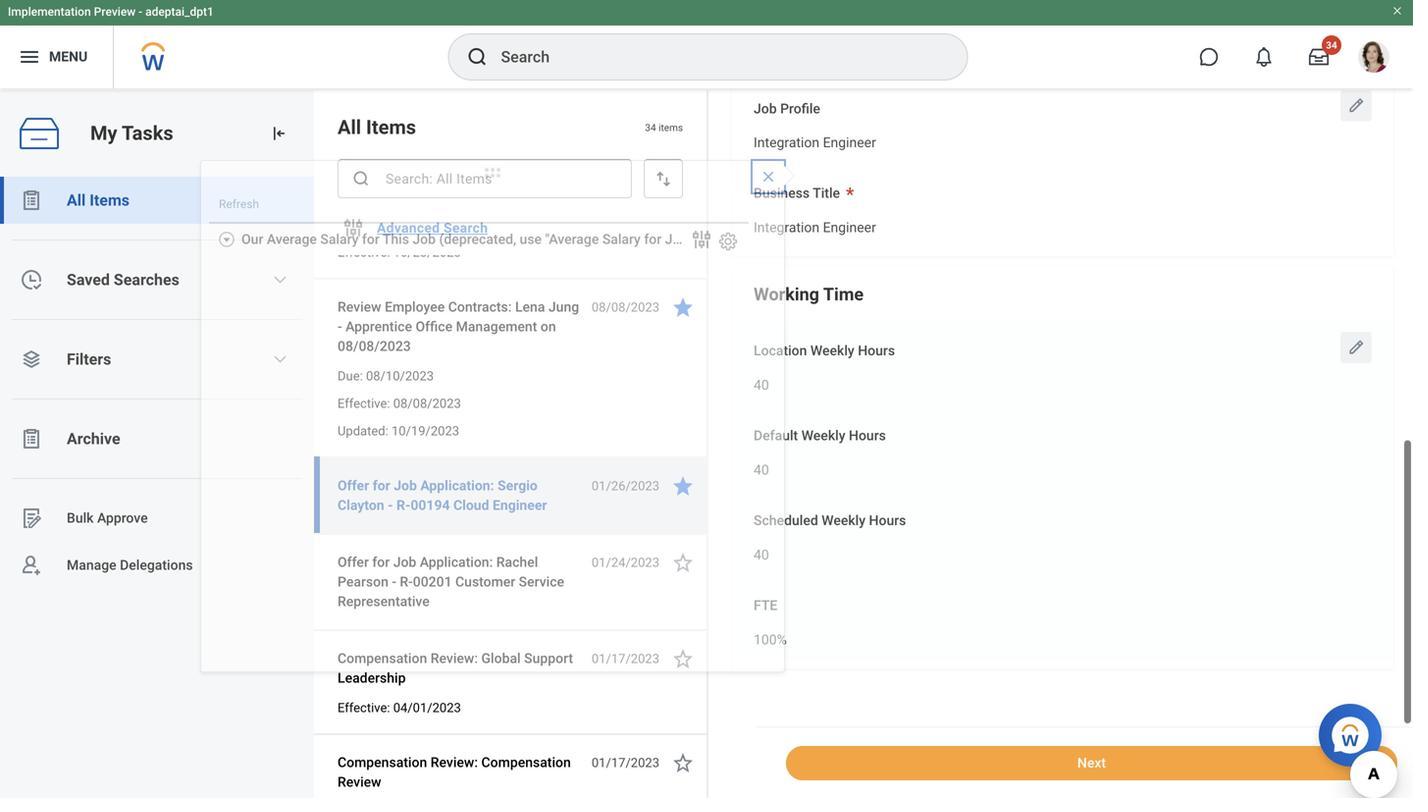 Task type: describe. For each thing, give the bounding box(es) containing it.
zoom in image
[[712, 269, 735, 293]]

10/19/2023
[[392, 424, 460, 438]]

working
[[754, 284, 820, 305]]

scheduled weekly hours element
[[754, 534, 769, 570]]

adeptai_dpt1
[[145, 5, 214, 19]]

compensation review: global support leadership
[[338, 650, 573, 686]]

review: for global
[[431, 650, 478, 667]]

contracts:
[[448, 299, 512, 315]]

40 for default weekly hours
[[754, 462, 769, 478]]

use
[[520, 231, 542, 247]]

item list element
[[314, 90, 709, 798]]

bulk
[[67, 510, 94, 526]]

representative
[[338, 593, 430, 610]]

our
[[242, 231, 263, 247]]

cloud
[[454, 497, 489, 513]]

profile logan mcneil image
[[1359, 41, 1390, 77]]

‎- for pearson
[[392, 574, 397, 590]]

01/17/2023 for compensation review: global support leadership
[[592, 651, 660, 666]]

34 for 34 items
[[645, 122, 656, 133]]

transformation import image
[[269, 124, 289, 143]]

not
[[770, 231, 792, 247]]

engineer for profile
[[823, 135, 877, 151]]

01/17/2023 for compensation review: compensation review
[[592, 755, 660, 770]]

star image for 01/24/2023
[[672, 551, 695, 574]]

customer
[[456, 574, 516, 590]]

all inside button
[[67, 191, 86, 210]]

job inside offer for job application: rachel pearson ‎- r-00201 customer service representative
[[393, 554, 417, 570]]

scheduled
[[754, 513, 819, 529]]

all inside 'item list' element
[[338, 116, 361, 139]]

bulk approve link
[[0, 495, 314, 542]]

(deprecated,
[[439, 231, 516, 247]]

notifications large image
[[1255, 47, 1274, 67]]

office
[[416, 319, 453, 335]]

2 vertical spatial 08/08/2023
[[393, 396, 461, 411]]

review: for compensation
[[431, 754, 478, 771]]

lena
[[515, 299, 545, 315]]

default weekly hours element
[[754, 449, 769, 485]]

compensation for compensation review: compensation review
[[338, 754, 427, 771]]

job profile
[[754, 100, 821, 117]]

2 salary from the left
[[603, 231, 641, 247]]

implementation
[[8, 5, 91, 19]]

100% text field
[[754, 620, 787, 654]]

support
[[524, 650, 573, 667]]

(do
[[745, 231, 766, 247]]

08/08/2023 inside review employee contracts: lena jung - apprentice office management on 08/08/2023
[[338, 338, 411, 354]]

reset image
[[712, 349, 735, 372]]

04/01/2023
[[393, 700, 461, 715]]

sergio
[[498, 478, 538, 494]]

items inside all items button
[[90, 191, 130, 210]]

- inside review employee contracts: lena jung - apprentice office management on 08/08/2023
[[338, 319, 342, 335]]

management
[[456, 319, 537, 335]]

offer for job application: sergio clayton ‎- r-00194 cloud engineer
[[338, 478, 547, 513]]

approve
[[97, 510, 148, 526]]

integration engineer for title
[[754, 219, 877, 236]]

saved searches button
[[0, 256, 314, 303]]

saved
[[67, 270, 110, 289]]

close view related information image
[[761, 169, 777, 185]]

service
[[519, 574, 565, 590]]

integration for job
[[754, 135, 820, 151]]

updated:
[[338, 424, 389, 438]]

tasks
[[122, 122, 173, 145]]

40 text field for default weekly hours
[[754, 450, 769, 484]]

on
[[541, 319, 556, 335]]

inbox large image
[[1310, 47, 1329, 67]]

implementation preview -   adeptai_dpt1
[[8, 5, 214, 19]]

hours for location weekly hours
[[858, 343, 895, 359]]

menu
[[49, 49, 88, 65]]

search
[[444, 220, 488, 236]]

menu banner
[[0, 0, 1414, 88]]

effective: 10/23/2023
[[338, 245, 461, 260]]

preview
[[94, 5, 136, 19]]

review employee contracts: lena jung - apprentice office management on 08/08/2023 button
[[338, 296, 581, 358]]

01/26/2023
[[592, 479, 660, 493]]

integration for business
[[754, 219, 820, 236]]

configure and view chart data image
[[690, 228, 714, 251]]

configure image
[[718, 231, 739, 252]]

all items inside button
[[67, 191, 130, 210]]

business
[[754, 185, 810, 201]]

perspective image
[[20, 348, 43, 371]]

100%
[[754, 632, 787, 648]]

edit image for job profile
[[1347, 95, 1367, 115]]

star image for 01/26/2023
[[672, 474, 695, 498]]

review employee contracts: lena jung - apprentice office management on 08/08/2023
[[338, 299, 579, 354]]

refresh
[[219, 197, 259, 211]]

zoom out image
[[712, 296, 735, 319]]

08/10/2023
[[366, 369, 434, 383]]

location weekly hours
[[754, 343, 895, 359]]

all items inside 'item list' element
[[338, 116, 416, 139]]

40 for scheduled weekly hours
[[754, 547, 769, 563]]

job profile element
[[754, 122, 877, 158]]

delegations
[[120, 557, 193, 573]]

for left configure and view chart data icon
[[644, 231, 662, 247]]

profile")
[[692, 231, 741, 247]]

user plus image
[[20, 554, 43, 577]]

close environment banner image
[[1392, 5, 1404, 17]]

bulk approve
[[67, 510, 148, 526]]

offer for offer for job application: rachel pearson ‎- r-00201 customer service representative
[[338, 554, 369, 570]]

00201
[[413, 574, 452, 590]]

time
[[824, 284, 864, 305]]

rename image
[[20, 507, 43, 530]]

saved searches
[[67, 270, 180, 289]]

hours for default weekly hours
[[849, 428, 886, 444]]

menu button
[[0, 26, 113, 88]]

"average
[[545, 231, 599, 247]]

this
[[383, 231, 409, 247]]

searches
[[114, 270, 180, 289]]

job inside offer for job application: sergio clayton ‎- r-00194 cloud engineer
[[394, 478, 417, 494]]

collapse image
[[219, 232, 236, 248]]

offer for job application: sergio clayton ‎- r-00194 cloud engineer button
[[338, 474, 581, 517]]

my tasks element
[[0, 90, 314, 798]]

effective: 04/01/2023
[[338, 700, 461, 715]]

for left this
[[362, 231, 380, 247]]

archive
[[67, 430, 120, 448]]

our average salary for this job (deprecated, use "average salary for job profile") (do not use)
[[242, 231, 823, 247]]

effective: 08/08/2023
[[338, 396, 461, 411]]

configure image
[[342, 216, 365, 240]]

advanced search button
[[369, 208, 496, 247]]

all items button
[[0, 177, 314, 224]]



Task type: locate. For each thing, give the bounding box(es) containing it.
01/17/2023 left star image on the bottom
[[592, 755, 660, 770]]

4 star image from the top
[[672, 647, 695, 671]]

0 vertical spatial weekly
[[811, 343, 855, 359]]

weekly for default
[[802, 428, 846, 444]]

star image for due: 08/10/2023
[[672, 296, 695, 319]]

business title element
[[754, 207, 877, 243]]

application: up cloud on the bottom
[[421, 478, 494, 494]]

jung
[[549, 299, 579, 315]]

0 vertical spatial 40 text field
[[754, 450, 769, 484]]

1 vertical spatial review:
[[431, 754, 478, 771]]

2 vertical spatial engineer
[[493, 497, 547, 513]]

0 horizontal spatial all items
[[67, 191, 130, 210]]

effective: down the leadership
[[338, 700, 390, 715]]

r- up the representative on the left bottom
[[400, 574, 413, 590]]

r- right the clayton
[[397, 497, 411, 513]]

compensation inside compensation review: global support leadership
[[338, 650, 427, 667]]

1 horizontal spatial 34
[[1327, 39, 1338, 51]]

0 vertical spatial clipboard image
[[20, 188, 43, 212]]

10/23/2023
[[393, 245, 461, 260]]

0 vertical spatial integration
[[754, 135, 820, 151]]

clipboard image inside 'archive' button
[[20, 427, 43, 451]]

‎- right the clayton
[[388, 497, 393, 513]]

3 effective: from the top
[[338, 700, 390, 715]]

1 integration from the top
[[754, 135, 820, 151]]

r-
[[397, 497, 411, 513], [400, 574, 413, 590]]

weekly for location
[[811, 343, 855, 359]]

1 vertical spatial integration engineer
[[754, 219, 877, 236]]

offer for job application: rachel pearson ‎- r-00201 customer service representative button
[[338, 551, 581, 614]]

08/08/2023
[[592, 300, 660, 315], [338, 338, 411, 354], [393, 396, 461, 411]]

weekly for scheduled
[[822, 513, 866, 529]]

working time element
[[732, 266, 1394, 669]]

integration engineer for profile
[[754, 135, 877, 151]]

compensation review: compensation review button
[[338, 751, 581, 794]]

1 vertical spatial effective:
[[338, 396, 390, 411]]

salary right average
[[320, 231, 359, 247]]

0 vertical spatial all items
[[338, 116, 416, 139]]

clock check image
[[20, 268, 43, 292]]

0 vertical spatial application:
[[421, 478, 494, 494]]

for inside offer for job application: sergio clayton ‎- r-00194 cloud engineer
[[373, 478, 390, 494]]

hours
[[858, 343, 895, 359], [849, 428, 886, 444], [869, 513, 907, 529]]

1 vertical spatial r-
[[400, 574, 413, 590]]

0 horizontal spatial items
[[90, 191, 130, 210]]

search image inside menu "banner"
[[466, 45, 489, 69]]

1 vertical spatial 08/08/2023
[[338, 338, 411, 354]]

1 horizontal spatial search image
[[466, 45, 489, 69]]

archive button
[[0, 415, 314, 462]]

leadership
[[338, 670, 406, 686]]

next button
[[786, 746, 1398, 780]]

3 40 from the top
[[754, 547, 769, 563]]

search image
[[466, 45, 489, 69], [351, 169, 371, 188]]

40 down scheduled
[[754, 547, 769, 563]]

all up saved
[[67, 191, 86, 210]]

hours for scheduled weekly hours
[[869, 513, 907, 529]]

2 integration engineer from the top
[[754, 219, 877, 236]]

1 horizontal spatial -
[[338, 319, 342, 335]]

application: up 00201
[[420, 554, 493, 570]]

2 integration from the top
[[754, 219, 820, 236]]

0 vertical spatial r-
[[397, 497, 411, 513]]

40 for location weekly hours
[[754, 377, 769, 393]]

justify image
[[18, 45, 41, 69]]

workday assistant region
[[1319, 696, 1390, 767]]

engineer inside offer for job application: sergio clayton ‎- r-00194 cloud engineer
[[493, 497, 547, 513]]

rachel
[[497, 554, 538, 570]]

40 text field down scheduled
[[754, 535, 769, 569]]

1 review: from the top
[[431, 650, 478, 667]]

list containing all items
[[0, 177, 314, 589]]

1 edit image from the top
[[1347, 95, 1367, 115]]

average
[[267, 231, 317, 247]]

star image left zoom out image
[[672, 296, 695, 319]]

weekly right default
[[802, 428, 846, 444]]

0 horizontal spatial salary
[[320, 231, 359, 247]]

2 01/17/2023 from the top
[[592, 755, 660, 770]]

0 vertical spatial 08/08/2023
[[592, 300, 660, 315]]

1 horizontal spatial all items
[[338, 116, 416, 139]]

1 vertical spatial integration
[[754, 219, 820, 236]]

review
[[338, 299, 381, 315], [338, 774, 381, 790]]

40 down location
[[754, 377, 769, 393]]

0 horizontal spatial search image
[[351, 169, 371, 188]]

2 clipboard image from the top
[[20, 427, 43, 451]]

2 vertical spatial effective:
[[338, 700, 390, 715]]

1 review from the top
[[338, 299, 381, 315]]

offer
[[338, 478, 369, 494], [338, 554, 369, 570]]

effective: for effective: 04/01/2023
[[338, 700, 390, 715]]

2 vertical spatial weekly
[[822, 513, 866, 529]]

our average salary for this job (deprecated, use "average salary for job profile") (do not use) dialog
[[200, 160, 823, 745]]

1 vertical spatial 34
[[645, 122, 656, 133]]

0 horizontal spatial 34
[[645, 122, 656, 133]]

0 vertical spatial integration engineer
[[754, 135, 877, 151]]

Search Workday  search field
[[501, 35, 927, 79]]

34 for 34
[[1327, 39, 1338, 51]]

offer up the clayton
[[338, 478, 369, 494]]

edit image
[[1347, 95, 1367, 115], [1347, 338, 1367, 358]]

engineer inside integration engineer text box
[[823, 219, 877, 236]]

40 text field for scheduled weekly hours
[[754, 535, 769, 569]]

01/17/2023 right support
[[592, 651, 660, 666]]

Integration Engineer text field
[[754, 123, 877, 157]]

0 vertical spatial 34
[[1327, 39, 1338, 51]]

0 vertical spatial -
[[139, 5, 142, 19]]

engineer for title
[[823, 219, 877, 236]]

star image left 100%
[[672, 647, 695, 671]]

‎- for clayton
[[388, 497, 393, 513]]

compensation review: global support leadership button
[[338, 647, 581, 690]]

due: 08/10/2023
[[338, 369, 434, 383]]

01/24/2023
[[592, 555, 660, 570]]

offer for offer for job application: sergio clayton ‎- r-00194 cloud engineer
[[338, 478, 369, 494]]

manage delegations
[[67, 557, 193, 573]]

r- inside offer for job application: sergio clayton ‎- r-00194 cloud engineer
[[397, 497, 411, 513]]

34 left items
[[645, 122, 656, 133]]

2 40 text field from the top
[[754, 535, 769, 569]]

0 vertical spatial hours
[[858, 343, 895, 359]]

00194
[[411, 497, 450, 513]]

1 vertical spatial edit image
[[1347, 338, 1367, 358]]

compensation review: compensation review
[[338, 754, 571, 790]]

review: down 04/01/2023
[[431, 754, 478, 771]]

location
[[754, 343, 807, 359]]

clipboard image up clock check image
[[20, 188, 43, 212]]

review: left global
[[431, 650, 478, 667]]

2 review from the top
[[338, 774, 381, 790]]

1 horizontal spatial all
[[338, 116, 361, 139]]

40 text field
[[754, 365, 769, 399]]

2 40 from the top
[[754, 462, 769, 478]]

clipboard image for archive
[[20, 427, 43, 451]]

1 vertical spatial all
[[67, 191, 86, 210]]

1 vertical spatial application:
[[420, 554, 493, 570]]

items inside 'item list' element
[[366, 116, 416, 139]]

refresh link
[[219, 197, 259, 211]]

1 vertical spatial items
[[90, 191, 130, 210]]

offer inside offer for job application: sergio clayton ‎- r-00194 cloud engineer
[[338, 478, 369, 494]]

40
[[754, 377, 769, 393], [754, 462, 769, 478], [754, 547, 769, 563]]

star image
[[672, 296, 695, 319], [672, 474, 695, 498], [672, 551, 695, 574], [672, 647, 695, 671]]

all
[[338, 116, 361, 139], [67, 191, 86, 210]]

1 offer from the top
[[338, 478, 369, 494]]

0 vertical spatial effective:
[[338, 245, 390, 260]]

apprentice
[[346, 319, 412, 335]]

1 vertical spatial -
[[338, 319, 342, 335]]

0 horizontal spatial -
[[139, 5, 142, 19]]

drag zoom image
[[712, 322, 735, 346]]

integration inside text box
[[754, 219, 820, 236]]

engineer inside integration engineer text field
[[823, 135, 877, 151]]

list
[[0, 177, 314, 589]]

default weekly hours
[[754, 428, 886, 444]]

for up pearson on the left
[[372, 554, 390, 570]]

salary
[[320, 231, 359, 247], [603, 231, 641, 247]]

clipboard image
[[20, 188, 43, 212], [20, 427, 43, 451]]

engineer down title
[[823, 219, 877, 236]]

working time
[[754, 284, 864, 305]]

08/08/2023 down apprentice on the top of the page
[[338, 338, 411, 354]]

34 inside 'item list' element
[[645, 122, 656, 133]]

08/08/2023 up 10/19/2023
[[393, 396, 461, 411]]

review inside review employee contracts: lena jung - apprentice office management on 08/08/2023
[[338, 299, 381, 315]]

1 effective: from the top
[[338, 245, 390, 260]]

review: inside compensation review: compensation review
[[431, 754, 478, 771]]

integration
[[754, 135, 820, 151], [754, 219, 820, 236]]

effective: for effective: 10/23/2023
[[338, 245, 390, 260]]

1 star image from the top
[[672, 296, 695, 319]]

for inside offer for job application: rachel pearson ‎- r-00201 customer service representative
[[372, 554, 390, 570]]

compensation
[[338, 650, 427, 667], [338, 754, 427, 771], [482, 754, 571, 771]]

all items
[[338, 116, 416, 139], [67, 191, 130, 210]]

engineer down the sergio
[[493, 497, 547, 513]]

- left apprentice on the top of the page
[[338, 319, 342, 335]]

‎- inside offer for job application: rachel pearson ‎- r-00201 customer service representative
[[392, 574, 397, 590]]

for up the clayton
[[373, 478, 390, 494]]

weekly right location
[[811, 343, 855, 359]]

1 vertical spatial 01/17/2023
[[592, 755, 660, 770]]

engineer
[[823, 135, 877, 151], [823, 219, 877, 236], [493, 497, 547, 513]]

fte element
[[754, 619, 787, 655]]

advanced search
[[377, 220, 488, 236]]

1 vertical spatial ‎-
[[392, 574, 397, 590]]

application: for customer
[[420, 554, 493, 570]]

r- for 00194
[[397, 497, 411, 513]]

manage
[[67, 557, 116, 573]]

for
[[362, 231, 380, 247], [644, 231, 662, 247], [373, 478, 390, 494], [372, 554, 390, 570]]

1 vertical spatial offer
[[338, 554, 369, 570]]

review up apprentice on the top of the page
[[338, 299, 381, 315]]

1 integration engineer from the top
[[754, 135, 877, 151]]

0 vertical spatial review:
[[431, 650, 478, 667]]

1 40 text field from the top
[[754, 450, 769, 484]]

clayton
[[338, 497, 384, 513]]

1 01/17/2023 from the top
[[592, 651, 660, 666]]

use)
[[795, 231, 823, 247]]

business title
[[754, 185, 840, 201]]

weekly right scheduled
[[822, 513, 866, 529]]

offer inside offer for job application: rachel pearson ‎- r-00201 customer service representative
[[338, 554, 369, 570]]

0 vertical spatial edit image
[[1347, 95, 1367, 115]]

application: inside offer for job application: sergio clayton ‎- r-00194 cloud engineer
[[421, 478, 494, 494]]

40 down default
[[754, 462, 769, 478]]

due:
[[338, 369, 363, 383]]

2 vertical spatial hours
[[869, 513, 907, 529]]

2 offer from the top
[[338, 554, 369, 570]]

star image right 01/24/2023 at bottom
[[672, 551, 695, 574]]

1 vertical spatial weekly
[[802, 428, 846, 444]]

my
[[90, 122, 117, 145]]

application: inside offer for job application: rachel pearson ‎- r-00201 customer service representative
[[420, 554, 493, 570]]

0 vertical spatial ‎-
[[388, 497, 393, 513]]

manage delegations link
[[0, 542, 314, 589]]

edit image inside working time element
[[1347, 338, 1367, 358]]

filters
[[67, 350, 111, 369]]

2 vertical spatial 40
[[754, 547, 769, 563]]

default
[[754, 428, 798, 444]]

all right transformation import image
[[338, 116, 361, 139]]

compensation for compensation review: global support leadership
[[338, 650, 427, 667]]

1 vertical spatial review
[[338, 774, 381, 790]]

application: for cloud
[[421, 478, 494, 494]]

1 clipboard image from the top
[[20, 188, 43, 212]]

34 left the profile logan mcneil image
[[1327, 39, 1338, 51]]

‎- up the representative on the left bottom
[[392, 574, 397, 590]]

job
[[754, 100, 777, 117], [413, 231, 436, 247], [665, 231, 688, 247], [394, 478, 417, 494], [393, 554, 417, 570]]

‎- inside offer for job application: sergio clayton ‎- r-00194 cloud engineer
[[388, 497, 393, 513]]

0 vertical spatial items
[[366, 116, 416, 139]]

‎-
[[388, 497, 393, 513], [392, 574, 397, 590]]

34
[[1327, 39, 1338, 51], [645, 122, 656, 133]]

my tasks
[[90, 122, 173, 145]]

1 vertical spatial hours
[[849, 428, 886, 444]]

- right preview
[[139, 5, 142, 19]]

filters button
[[0, 336, 314, 383]]

40 text field
[[754, 450, 769, 484], [754, 535, 769, 569]]

search image inside 'item list' element
[[351, 169, 371, 188]]

clipboard image inside all items button
[[20, 188, 43, 212]]

salary right the "average
[[603, 231, 641, 247]]

1 horizontal spatial salary
[[603, 231, 641, 247]]

0 vertical spatial search image
[[466, 45, 489, 69]]

integration engineer down title
[[754, 219, 877, 236]]

location weekly hours element
[[754, 364, 769, 400]]

review: inside compensation review: global support leadership
[[431, 650, 478, 667]]

application:
[[421, 478, 494, 494], [420, 554, 493, 570]]

1 vertical spatial engineer
[[823, 219, 877, 236]]

pearson
[[338, 574, 389, 590]]

updated: 10/19/2023
[[338, 424, 460, 438]]

34 items
[[645, 122, 683, 133]]

0 vertical spatial all
[[338, 116, 361, 139]]

employee
[[385, 299, 445, 315]]

0 horizontal spatial all
[[67, 191, 86, 210]]

next
[[1078, 755, 1106, 771]]

0 vertical spatial review
[[338, 299, 381, 315]]

34 inside 34 button
[[1327, 39, 1338, 51]]

move modal image
[[473, 161, 512, 185]]

1 salary from the left
[[320, 231, 359, 247]]

1 vertical spatial 40 text field
[[754, 535, 769, 569]]

1 vertical spatial clipboard image
[[20, 427, 43, 451]]

0 vertical spatial engineer
[[823, 135, 877, 151]]

title
[[813, 185, 840, 201]]

08/08/2023 right 'jung'
[[592, 300, 660, 315]]

review down effective: 04/01/2023
[[338, 774, 381, 790]]

-
[[139, 5, 142, 19], [338, 319, 342, 335]]

items
[[659, 122, 683, 133]]

edit image for location weekly hours
[[1347, 338, 1367, 358]]

r- inside offer for job application: rachel pearson ‎- r-00201 customer service representative
[[400, 574, 413, 590]]

profile
[[781, 100, 821, 117]]

2 review: from the top
[[431, 754, 478, 771]]

clipboard image left the archive
[[20, 427, 43, 451]]

integration engineer
[[754, 135, 877, 151], [754, 219, 877, 236]]

0 vertical spatial 40
[[754, 377, 769, 393]]

global
[[482, 650, 521, 667]]

review inside compensation review: compensation review
[[338, 774, 381, 790]]

2 effective: from the top
[[338, 396, 390, 411]]

2 edit image from the top
[[1347, 338, 1367, 358]]

40 text field down default
[[754, 450, 769, 484]]

clipboard image for all items
[[20, 188, 43, 212]]

1 vertical spatial 40
[[754, 462, 769, 478]]

34 button
[[1298, 35, 1342, 79]]

1 40 from the top
[[754, 377, 769, 393]]

star image for effective: 04/01/2023
[[672, 647, 695, 671]]

scheduled weekly hours
[[754, 513, 907, 529]]

star image
[[672, 751, 695, 775]]

3 star image from the top
[[672, 551, 695, 574]]

1 vertical spatial all items
[[67, 191, 130, 210]]

1 vertical spatial search image
[[351, 169, 371, 188]]

effective: up updated:
[[338, 396, 390, 411]]

0 vertical spatial 01/17/2023
[[592, 651, 660, 666]]

star image right 01/26/2023 at the left of the page
[[672, 474, 695, 498]]

effective: for effective: 08/08/2023
[[338, 396, 390, 411]]

integration inside text field
[[754, 135, 820, 151]]

integration engineer down profile
[[754, 135, 877, 151]]

offer up pearson on the left
[[338, 554, 369, 570]]

fte
[[754, 597, 778, 614]]

r- for 00201
[[400, 574, 413, 590]]

2 star image from the top
[[672, 474, 695, 498]]

engineer up title
[[823, 135, 877, 151]]

offer for job application: rachel pearson ‎- r-00201 customer service representative
[[338, 554, 565, 610]]

Integration Engineer text field
[[754, 208, 877, 242]]

- inside menu "banner"
[[139, 5, 142, 19]]

effective: down configure icon
[[338, 245, 390, 260]]

advanced
[[377, 220, 440, 236]]

1 horizontal spatial items
[[366, 116, 416, 139]]

0 vertical spatial offer
[[338, 478, 369, 494]]



Task type: vqa. For each thing, say whether or not it's contained in the screenshot.
Services inside the Job Family element
no



